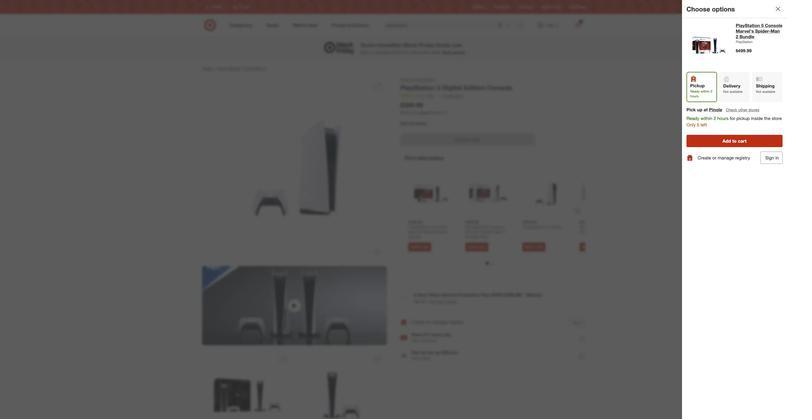 Task type: locate. For each thing, give the bounding box(es) containing it.
0 vertical spatial hours
[[691, 94, 699, 98]]

black
[[404, 42, 418, 48]]

video up see
[[428, 293, 440, 298]]

within inside ready within 2 hours for pickup inside the store only 5 left
[[701, 116, 713, 121]]

0 horizontal spatial games
[[228, 66, 240, 71]]

man inside $499.99 playstation 5 console marvel's spider-man 2 bundle (slim)
[[495, 230, 502, 235]]

0 horizontal spatial as
[[421, 350, 426, 356]]

bundle inside $499.99 playstation 5 console marvel's spider-man 2 bundle (slim)
[[466, 235, 478, 239]]

0 vertical spatial find
[[570, 5, 576, 9]]

not inside delivery not available
[[724, 90, 729, 94]]

cart for $499.99 playstation 5 console marvel's spider-man 2 bundle (slim)
[[480, 245, 486, 249]]

sign in button
[[761, 152, 783, 164], [569, 318, 586, 327]]

create
[[698, 155, 712, 161], [412, 320, 425, 325]]

video right target link
[[216, 66, 226, 71]]

with inside the pay as low as $38/mo. with affirm
[[412, 357, 420, 362]]

video
[[216, 66, 226, 71], [428, 293, 440, 298]]

1 vertical spatial find
[[405, 155, 416, 161]]

0 vertical spatial registry
[[736, 155, 751, 161]]

1 horizontal spatial sign in
[[766, 155, 780, 161]]

ad
[[506, 5, 511, 9]]

0 horizontal spatial create
[[412, 320, 425, 325]]

/ left playstation 5 link
[[241, 66, 243, 71]]

$38/mo.
[[442, 350, 459, 356]]

1 vertical spatial sign in button
[[569, 318, 586, 327]]

0 vertical spatial within
[[701, 89, 710, 94]]

0 horizontal spatial or
[[427, 320, 431, 325]]

2 inside ready within 2 hours for pickup inside the store only 5 left
[[714, 116, 717, 121]]

2 inside pickup ready within 2 hours
[[711, 89, 713, 94]]

0 vertical spatial target
[[542, 5, 551, 9]]

1 horizontal spatial or
[[713, 155, 717, 161]]

0 horizontal spatial marvel's
[[408, 230, 423, 235]]

search
[[515, 23, 529, 28]]

$499.99 inside $499.99 playstation 5 console marvel's spider-man 2 bundle (slim)
[[466, 220, 480, 225]]

5 inside playstation 5 console marvel's spider-man 2 bundle playstation
[[762, 23, 764, 28]]

-
[[523, 293, 525, 298]]

man inside $499.99 playstation 5 console marvel's spider-man 2 bundle
[[437, 230, 445, 235]]

console inside $559.99 playstation 5 console final fantasy xvi bundle
[[604, 225, 619, 230]]

None checkbox
[[401, 296, 406, 302]]

redcard inside save 5% every day with redcard
[[421, 339, 436, 344]]

1 horizontal spatial save
[[412, 332, 422, 338]]

cart inside the choose options dialog
[[739, 138, 747, 144]]

$499.99 playstation 5 console
[[523, 220, 561, 230]]

$499.99 inside $499.99 playstation 5 console marvel's spider-man 2 bundle
[[408, 220, 422, 225]]

allstate
[[526, 293, 543, 298]]

0 vertical spatial create or manage registry
[[698, 155, 751, 161]]

to for $499.99 playstation 5 console marvel's spider-man 2 bundle (slim)
[[475, 245, 479, 249]]

1 vertical spatial redcard
[[421, 339, 436, 344]]

1 horizontal spatial sign in button
[[761, 152, 783, 164]]

1 vertical spatial video
[[428, 293, 440, 298]]

1 / from the left
[[214, 66, 215, 71]]

create or manage registry inside the choose options dialog
[[698, 155, 751, 161]]

registry inside the choose options dialog
[[736, 155, 751, 161]]

5 inside "$499.99 playstation 5 console"
[[544, 225, 546, 230]]

stores
[[749, 108, 760, 112]]

target link
[[202, 66, 213, 71]]

0 horizontal spatial video
[[216, 66, 226, 71]]

1 horizontal spatial games
[[442, 293, 457, 298]]

target circle
[[542, 5, 561, 9]]

video inside the 2 year video games protection plan ($350-$399.99) - allstate $52.00 · see plan details
[[428, 293, 440, 298]]

with up the pay
[[412, 339, 420, 344]]

as right low
[[436, 350, 441, 356]]

pinole button
[[710, 107, 723, 113]]

marvel's inside $499.99 playstation 5 console marvel's spider-man 2 bundle
[[408, 230, 423, 235]]

ready within 2 hours for pickup inside the store only 5 left
[[687, 116, 783, 128]]

playstation inside $499.99 playstation 5 console marvel's spider-man 2 bundle
[[408, 225, 428, 230]]

2 horizontal spatial spider-
[[756, 28, 771, 34]]

in inside the choose options dialog
[[776, 155, 780, 161]]

delivery not available
[[724, 83, 743, 94]]

video for year
[[428, 293, 440, 298]]

xvi
[[604, 230, 610, 235]]

console inside $499.99 playstation 5 console marvel's spider-man 2 bundle (slim)
[[490, 225, 504, 230]]

0 horizontal spatial available
[[730, 90, 743, 94]]

target left circle
[[542, 5, 551, 9]]

5 inside $499.99 playstation 5 console marvel's spider-man 2 bundle
[[429, 225, 432, 230]]

2 not from the left
[[757, 90, 762, 94]]

available inside shipping not available
[[763, 90, 776, 94]]

(slim)
[[479, 235, 489, 239]]

0 horizontal spatial not
[[724, 90, 729, 94]]

playstation 5 digital edition console, 4 of 8 image
[[297, 350, 387, 420]]

5 inside $559.99 playstation 5 console final fantasy xvi bundle
[[601, 225, 603, 230]]

delivery
[[724, 83, 741, 89]]

find
[[395, 50, 402, 55]]

digital
[[443, 84, 462, 92]]

0 horizontal spatial man
[[437, 230, 445, 235]]

pickup ready within 2 hours
[[691, 83, 713, 98]]

1 horizontal spatial manage
[[718, 155, 735, 161]]

image gallery element
[[202, 77, 387, 420]]

games inside the 2 year video games protection plan ($350-$399.99) - allstate $52.00 · see plan details
[[442, 293, 457, 298]]

add to cart button for $499.99 playstation 5 console marvel's spider-man 2 bundle (slim)
[[466, 243, 489, 252]]

within down pickup
[[701, 89, 710, 94]]

cart for $499.99 playstation 5 console marvel's spider-man 2 bundle
[[422, 245, 429, 249]]

check other stores
[[727, 108, 760, 112]]

hours
[[691, 94, 699, 98], [718, 116, 729, 121]]

2
[[737, 34, 739, 40], [711, 89, 713, 94], [714, 116, 717, 121], [446, 230, 448, 235], [503, 230, 506, 235], [414, 293, 417, 298]]

1 horizontal spatial spider-
[[482, 230, 495, 235]]

ready
[[691, 89, 700, 94], [687, 116, 700, 121]]

not down the delivery
[[724, 90, 729, 94]]

2 available from the left
[[763, 90, 776, 94]]

spider- inside playstation 5 console marvel's spider-man 2 bundle playstation
[[756, 28, 771, 34]]

playstation 5 console marvel's spider-man 2 bundle (slim) image
[[466, 171, 512, 217]]

$499.99 playstation 5 console marvel's spider-man 2 bundle
[[408, 220, 448, 239]]

find left stores
[[570, 5, 576, 9]]

available down the delivery
[[730, 90, 743, 94]]

0 vertical spatial video
[[216, 66, 226, 71]]

console inside shop all playstation playstation 5 digital edition console
[[487, 84, 513, 92]]

redcard right ad
[[520, 5, 533, 9]]

spider- inside $499.99 playstation 5 console marvel's spider-man 2 bundle (slim)
[[482, 230, 495, 235]]

0 horizontal spatial /
[[214, 66, 215, 71]]

with down the pay
[[412, 357, 420, 362]]

1 vertical spatial games
[[442, 293, 457, 298]]

0 horizontal spatial hours
[[691, 94, 699, 98]]

man for $499.99 playstation 5 console marvel's spider-man 2 bundle
[[437, 230, 445, 235]]

or
[[713, 155, 717, 161], [427, 320, 431, 325]]

target / video games / playstation 5
[[202, 66, 267, 71]]

options
[[713, 5, 736, 13]]

1 horizontal spatial not
[[757, 90, 762, 94]]

1 vertical spatial in
[[580, 321, 583, 325]]

spider- for $499.99 playstation 5 console marvel's spider-man 2 bundle
[[424, 230, 437, 235]]

1 horizontal spatial create or manage registry
[[698, 155, 751, 161]]

0 horizontal spatial find
[[405, 155, 416, 161]]

console for $499.99 playstation 5 console
[[547, 225, 561, 230]]

sign in
[[766, 155, 780, 161], [573, 321, 583, 325]]

1 vertical spatial registry
[[449, 320, 464, 325]]

1 vertical spatial within
[[701, 116, 713, 121]]

find left alternative
[[405, 155, 416, 161]]

within up left
[[701, 116, 713, 121]]

marvel's inside playstation 5 console marvel's spider-man 2 bundle playstation
[[737, 28, 755, 34]]

create or manage registry for bottommost sign in button
[[412, 320, 464, 325]]

1 vertical spatial or
[[427, 320, 431, 325]]

in
[[776, 155, 780, 161], [580, 321, 583, 325]]

find alternative
[[405, 155, 444, 161]]

0 horizontal spatial manage
[[432, 320, 448, 325]]

1 vertical spatial target
[[202, 66, 213, 71]]

$499.99 inside the choose options dialog
[[737, 48, 752, 54]]

0 vertical spatial with
[[412, 339, 420, 344]]

$499.99
[[737, 48, 752, 54], [408, 220, 422, 225], [466, 220, 480, 225], [523, 220, 537, 225]]

1 horizontal spatial sign
[[766, 155, 775, 161]]

playstation 5 link
[[244, 66, 267, 71]]

console for $559.99 playstation 5 console final fantasy xvi bundle
[[604, 225, 619, 230]]

create or manage registry
[[698, 155, 751, 161], [412, 320, 464, 325]]

marvel's for $499.99 playstation 5 console marvel's spider-man 2 bundle (slim)
[[466, 230, 480, 235]]

playstation
[[737, 23, 761, 28], [737, 40, 753, 44], [244, 66, 263, 71], [416, 77, 436, 82], [401, 84, 435, 92], [408, 225, 428, 230], [466, 225, 485, 230], [523, 225, 543, 230], [580, 225, 600, 230]]

1 horizontal spatial as
[[436, 350, 441, 356]]

not for delivery
[[724, 90, 729, 94]]

0 vertical spatial ready
[[691, 89, 700, 94]]

0 vertical spatial save
[[361, 50, 370, 55]]

2 / from the left
[[241, 66, 243, 71]]

marvel's inside $499.99 playstation 5 console marvel's spider-man 2 bundle (slim)
[[466, 230, 480, 235]]

add
[[456, 137, 464, 143], [723, 138, 732, 144], [411, 245, 417, 249], [468, 245, 475, 249], [525, 245, 532, 249]]

redcard down 5%
[[421, 339, 436, 344]]

console inside playstation 5 console marvel's spider-man 2 bundle playstation
[[766, 23, 783, 28]]

0 horizontal spatial save
[[361, 50, 370, 55]]

2 horizontal spatial marvel's
[[737, 28, 755, 34]]

ready inside pickup ready within 2 hours
[[691, 89, 700, 94]]

/ right target link
[[214, 66, 215, 71]]

/
[[214, 66, 215, 71], [241, 66, 243, 71]]

inside
[[752, 116, 764, 121]]

0 vertical spatial redcard
[[520, 5, 533, 9]]

add to cart button
[[401, 134, 535, 146], [687, 135, 783, 147], [408, 243, 432, 252], [466, 243, 489, 252], [523, 243, 546, 252]]

save left on
[[361, 50, 370, 55]]

5
[[762, 23, 764, 28], [265, 66, 267, 71], [437, 84, 441, 92], [698, 122, 700, 128], [429, 225, 432, 230], [486, 225, 489, 230], [544, 225, 546, 230], [601, 225, 603, 230]]

console for $499.99 playstation 5 console marvel's spider-man 2 bundle (slim)
[[490, 225, 504, 230]]

$559.99
[[580, 220, 594, 225]]

not inside shipping not available
[[757, 90, 762, 94]]

$499.99 for $499.99
[[737, 48, 752, 54]]

spider-
[[756, 28, 771, 34], [424, 230, 437, 235], [482, 230, 495, 235]]

of
[[410, 121, 414, 126]]

video for /
[[216, 66, 226, 71]]

or inside the choose options dialog
[[713, 155, 717, 161]]

bundle inside $499.99 playstation 5 console marvel's spider-man 2 bundle
[[408, 235, 421, 239]]

2 inside $499.99 playstation 5 console marvel's spider-man 2 bundle
[[446, 230, 448, 235]]

add to cart for $499.99 playstation 5 console marvel's spider-man 2 bundle
[[411, 245, 429, 249]]

2 as from the left
[[436, 350, 441, 356]]

with
[[412, 339, 420, 344], [412, 357, 420, 362]]

1 vertical spatial create or manage registry
[[412, 320, 464, 325]]

console inside "$499.99 playstation 5 console"
[[547, 225, 561, 230]]

1 available from the left
[[730, 90, 743, 94]]

1 horizontal spatial redcard
[[520, 5, 533, 9]]

day
[[444, 332, 452, 338]]

0 horizontal spatial spider-
[[424, 230, 437, 235]]

1 within from the top
[[701, 89, 710, 94]]

0 vertical spatial sign in
[[766, 155, 780, 161]]

2 with from the top
[[412, 357, 420, 362]]

1 horizontal spatial available
[[763, 90, 776, 94]]

0 horizontal spatial redcard
[[421, 339, 436, 344]]

to inside the choose options dialog
[[733, 138, 737, 144]]

target inside 'link'
[[542, 5, 551, 9]]

every
[[431, 332, 443, 338]]

0 horizontal spatial sign in button
[[569, 318, 586, 327]]

1 horizontal spatial create
[[698, 155, 712, 161]]

games
[[228, 66, 240, 71], [442, 293, 457, 298]]

manage
[[718, 155, 735, 161], [432, 320, 448, 325]]

video games link
[[216, 66, 240, 71]]

1 horizontal spatial registry
[[736, 155, 751, 161]]

friday
[[419, 42, 435, 48]]

1 vertical spatial ready
[[687, 116, 700, 121]]

target
[[542, 5, 551, 9], [202, 66, 213, 71]]

1 vertical spatial hours
[[718, 116, 729, 121]]

stock
[[415, 121, 427, 126]]

hours down pickup
[[691, 94, 699, 98]]

1 vertical spatial with
[[412, 357, 420, 362]]

$399.99
[[401, 101, 424, 109]]

games up the details
[[442, 293, 457, 298]]

man
[[771, 28, 781, 34], [437, 230, 445, 235], [495, 230, 502, 235]]

marvel's
[[737, 28, 755, 34], [408, 230, 423, 235], [466, 230, 480, 235]]

save inside save 5% every day with redcard
[[412, 332, 422, 338]]

playstation 5 console image
[[523, 171, 569, 217]]

redcard
[[520, 5, 533, 9], [421, 339, 436, 344]]

0 vertical spatial manage
[[718, 155, 735, 161]]

0 horizontal spatial sign in
[[573, 321, 583, 325]]

1 horizontal spatial target
[[542, 5, 551, 9]]

0 horizontal spatial create or manage registry
[[412, 320, 464, 325]]

save left 5%
[[412, 332, 422, 338]]

console
[[766, 23, 783, 28], [487, 84, 513, 92], [433, 225, 447, 230], [490, 225, 504, 230], [547, 225, 561, 230], [604, 225, 619, 230]]

now
[[452, 42, 463, 48]]

add to cart
[[456, 137, 480, 143], [723, 138, 747, 144], [411, 245, 429, 249], [468, 245, 486, 249], [525, 245, 543, 249]]

as up affirm
[[421, 350, 426, 356]]

1 vertical spatial create
[[412, 320, 425, 325]]

ready up only
[[687, 116, 700, 121]]

1 horizontal spatial find
[[570, 5, 576, 9]]

deals
[[411, 50, 421, 55]]

bundle inside $559.99 playstation 5 console final fantasy xvi bundle
[[611, 230, 623, 235]]

games left playstation 5 link
[[228, 66, 240, 71]]

available for delivery
[[730, 90, 743, 94]]

available inside delivery not available
[[730, 90, 743, 94]]

see
[[429, 300, 436, 304]]

registry
[[736, 155, 751, 161], [449, 320, 464, 325]]

console inside $499.99 playstation 5 console marvel's spider-man 2 bundle
[[433, 225, 447, 230]]

hours left for
[[718, 116, 729, 121]]

playstation inside "$499.99 playstation 5 console"
[[523, 225, 543, 230]]

1 not from the left
[[724, 90, 729, 94]]

pickup
[[737, 116, 751, 121]]

left
[[701, 122, 708, 128]]

0 horizontal spatial sign
[[573, 321, 580, 325]]

2 inside the 2 year video games protection plan ($350-$399.99) - allstate $52.00 · see plan details
[[414, 293, 417, 298]]

0 vertical spatial games
[[228, 66, 240, 71]]

add for $499.99 playstation 5 console marvel's spider-man 2 bundle
[[411, 245, 417, 249]]

deals
[[436, 42, 451, 48]]

0 horizontal spatial in
[[580, 321, 583, 325]]

up
[[698, 107, 703, 113]]

1 horizontal spatial hours
[[718, 116, 729, 121]]

5 inside ready within 2 hours for pickup inside the store only 5 left
[[698, 122, 700, 128]]

0 vertical spatial in
[[776, 155, 780, 161]]

find for find alternative
[[405, 155, 416, 161]]

0 vertical spatial create
[[698, 155, 712, 161]]

5 inside $499.99 playstation 5 console marvel's spider-man 2 bundle (slim)
[[486, 225, 489, 230]]

1 horizontal spatial /
[[241, 66, 243, 71]]

not down shipping at right
[[757, 90, 762, 94]]

2 within from the top
[[701, 116, 713, 121]]

to
[[466, 137, 470, 143], [733, 138, 737, 144], [418, 245, 422, 249], [475, 245, 479, 249], [533, 245, 536, 249]]

9 questions link
[[440, 93, 464, 99]]

0 horizontal spatial target
[[202, 66, 213, 71]]

create or manage registry for the top sign in button
[[698, 155, 751, 161]]

console for $499.99 playstation 5 console marvel's spider-man 2 bundle
[[433, 225, 447, 230]]

registry link
[[473, 5, 486, 9]]

playstation 5 console marvel's spider-man 2 bundle image
[[408, 171, 454, 217]]

save inside the score incredible black friday deals now save on top gifts & find new deals each week. start saving
[[361, 50, 370, 55]]

weekly
[[495, 5, 505, 9]]

available
[[730, 90, 743, 94], [763, 90, 776, 94]]

spider- inside $499.99 playstation 5 console marvel's spider-man 2 bundle
[[424, 230, 437, 235]]

1 with from the top
[[412, 339, 420, 344]]

playstation 5 console marvel&#39;s spider-man 2 bundle image
[[687, 23, 732, 68]]

$499.99 inside "$499.99 playstation 5 console"
[[523, 220, 537, 225]]

1 vertical spatial save
[[412, 332, 422, 338]]

1 horizontal spatial in
[[776, 155, 780, 161]]

1 horizontal spatial marvel's
[[466, 230, 480, 235]]

target left video games link
[[202, 66, 213, 71]]

2 horizontal spatial man
[[771, 28, 781, 34]]

sign
[[766, 155, 775, 161], [573, 321, 580, 325]]

1 horizontal spatial video
[[428, 293, 440, 298]]

ready down pickup
[[691, 89, 700, 94]]

available down shipping at right
[[763, 90, 776, 94]]

0 vertical spatial sign
[[766, 155, 775, 161]]

0 vertical spatial or
[[713, 155, 717, 161]]

1 horizontal spatial man
[[495, 230, 502, 235]]



Task type: describe. For each thing, give the bounding box(es) containing it.
playstation 5 console marvel's spider-man 2 bundle playstation
[[737, 23, 783, 44]]

each
[[422, 50, 430, 55]]

2 inside $499.99 playstation 5 console marvel's spider-man 2 bundle (slim)
[[503, 230, 506, 235]]

when purchased online
[[401, 111, 442, 115]]

not for shipping
[[757, 90, 762, 94]]

2 year video games protection plan ($350-$399.99) - allstate $52.00 · see plan details
[[414, 293, 543, 305]]

playstation 5 digital edition console, 3 of 8 image
[[202, 350, 292, 420]]

within inside pickup ready within 2 hours
[[701, 89, 710, 94]]

the
[[765, 116, 771, 121]]

create inside the choose options dialog
[[698, 155, 712, 161]]

pickup
[[691, 83, 705, 89]]

details
[[446, 300, 458, 304]]

choose options
[[687, 5, 736, 13]]

circle
[[552, 5, 561, 9]]

playstation 5 console final fantasy xvi bundle image
[[580, 171, 626, 217]]

shop all playstation playstation 5 digital edition console
[[401, 77, 513, 92]]

target for target circle
[[542, 5, 551, 9]]

$499.99 playstation 5 console marvel's spider-man 2 bundle (slim)
[[466, 220, 506, 239]]

$499.99 for $499.99 playstation 5 console marvel's spider-man 2 bundle
[[408, 220, 422, 225]]

top
[[376, 50, 382, 55]]

stores
[[577, 5, 587, 9]]

pinole
[[710, 107, 723, 113]]

choose options dialog
[[683, 0, 788, 420]]

$559.99 playstation 5 console final fantasy xvi bundle
[[580, 220, 623, 235]]

check other stores button
[[726, 107, 760, 113]]

5%
[[423, 332, 430, 338]]

other
[[739, 108, 748, 112]]

to for $499.99 playstation 5 console marvel's spider-man 2 bundle
[[418, 245, 422, 249]]

pay
[[412, 350, 420, 356]]

find stores
[[570, 5, 587, 9]]

affirm
[[421, 357, 431, 362]]

sign in inside the choose options dialog
[[766, 155, 780, 161]]

playstation inside $499.99 playstation 5 console marvel's spider-man 2 bundle (slim)
[[466, 225, 485, 230]]

final
[[580, 230, 588, 235]]

·
[[427, 299, 428, 305]]

marvel's for $499.99 playstation 5 console marvel's spider-man 2 bundle
[[408, 230, 423, 235]]

0 horizontal spatial registry
[[449, 320, 464, 325]]

games for protection
[[442, 293, 457, 298]]

target for target / video games / playstation 5
[[202, 66, 213, 71]]

purchased
[[412, 111, 431, 115]]

pick
[[687, 107, 696, 113]]

2 inside playstation 5 console marvel's spider-man 2 bundle playstation
[[737, 34, 739, 40]]

1 vertical spatial sign in
[[573, 321, 583, 325]]

gifts
[[383, 50, 391, 55]]

with inside save 5% every day with redcard
[[412, 339, 420, 344]]

hours inside pickup ready within 2 hours
[[691, 94, 699, 98]]

score incredible black friday deals now save on top gifts & find new deals each week. start saving
[[361, 42, 465, 55]]

9
[[443, 94, 445, 98]]

0 vertical spatial sign in button
[[761, 152, 783, 164]]

find for find stores
[[570, 5, 576, 9]]

add to cart for $499.99 playstation 5 console marvel's spider-man 2 bundle (slim)
[[468, 245, 486, 249]]

plan
[[437, 300, 445, 304]]

shipping
[[757, 83, 775, 89]]

playstation 5 console marvel's spider-man 2 bundle link
[[737, 23, 783, 40]]

for
[[731, 116, 736, 121]]

&
[[392, 50, 394, 55]]

hours inside ready within 2 hours for pickup inside the store only 5 left
[[718, 116, 729, 121]]

add to cart button for $499.99 playstation 5 console marvel's spider-man 2 bundle
[[408, 243, 432, 252]]

$499.99 for $499.99 playstation 5 console
[[523, 220, 537, 225]]

1 as from the left
[[421, 350, 426, 356]]

bundle inside playstation 5 console marvel's spider-man 2 bundle playstation
[[740, 34, 755, 40]]

check
[[727, 108, 738, 112]]

edition
[[464, 84, 486, 92]]

choose
[[687, 5, 711, 13]]

playstation 5 digital edition console, 2 of 8, play video image
[[202, 267, 387, 346]]

add inside the choose options dialog
[[723, 138, 732, 144]]

1 vertical spatial sign
[[573, 321, 580, 325]]

man inside playstation 5 console marvel's spider-man 2 bundle playstation
[[771, 28, 781, 34]]

sign inside the choose options dialog
[[766, 155, 775, 161]]

only
[[687, 122, 696, 128]]

add to cart for $499.99 playstation 5 console
[[525, 245, 543, 249]]

manage inside the choose options dialog
[[718, 155, 735, 161]]

weekly ad
[[495, 5, 511, 9]]

to for $499.99 playstation 5 console
[[533, 245, 536, 249]]

($350-
[[492, 293, 505, 298]]

shipping not available
[[757, 83, 776, 94]]

What can we help you find? suggestions appear below search field
[[383, 19, 519, 31]]

start
[[443, 50, 452, 55]]

cart for $499.99 playstation 5 console
[[537, 245, 543, 249]]

129
[[427, 94, 434, 98]]

add for $499.99 playstation 5 console
[[525, 245, 532, 249]]

add to cart inside the choose options dialog
[[723, 138, 747, 144]]

7
[[581, 20, 582, 23]]

$52.00
[[414, 300, 426, 304]]

playstation 5 digital edition console, 1 of 8 image
[[202, 77, 387, 262]]

week.
[[431, 50, 442, 55]]

save 5% every day with redcard
[[412, 332, 452, 344]]

questions
[[446, 94, 464, 98]]

weekly ad link
[[495, 5, 511, 9]]

all
[[411, 77, 415, 82]]

$499.99 for $499.99 playstation 5 console marvel's spider-man 2 bundle (slim)
[[466, 220, 480, 225]]

plan
[[481, 293, 491, 298]]

low
[[427, 350, 435, 356]]

spider- for $499.99 playstation 5 console marvel's spider-man 2 bundle (slim)
[[482, 230, 495, 235]]

redcard link
[[520, 5, 533, 9]]

5 inside shop all playstation playstation 5 digital edition console
[[437, 84, 441, 92]]

add for $499.99 playstation 5 console marvel's spider-man 2 bundle (slim)
[[468, 245, 475, 249]]

incredible
[[377, 42, 402, 48]]

saving
[[453, 50, 465, 55]]

protection
[[458, 293, 480, 298]]

fantasy
[[589, 230, 603, 235]]

out of stock
[[401, 121, 427, 126]]

shop
[[401, 77, 410, 82]]

games for /
[[228, 66, 240, 71]]

on
[[371, 50, 375, 55]]

add to cart button for $499.99 playstation 5 console
[[523, 243, 546, 252]]

9 questions
[[443, 94, 464, 98]]

new
[[403, 50, 410, 55]]

1 vertical spatial manage
[[432, 320, 448, 325]]

7 link
[[572, 19, 584, 31]]

man for $499.99 playstation 5 console marvel's spider-man 2 bundle (slim)
[[495, 230, 502, 235]]

ready inside ready within 2 hours for pickup inside the store only 5 left
[[687, 116, 700, 121]]

129 link
[[401, 93, 439, 100]]

target circle link
[[542, 5, 561, 9]]

playstation inside $559.99 playstation 5 console final fantasy xvi bundle
[[580, 225, 600, 230]]

alternative
[[417, 155, 444, 161]]

see plan details button
[[429, 299, 458, 305]]

available for shipping
[[763, 90, 776, 94]]

online
[[432, 111, 442, 115]]

pay as low as $38/mo. with affirm
[[412, 350, 459, 362]]



Task type: vqa. For each thing, say whether or not it's contained in the screenshot.
"Friday"
yes



